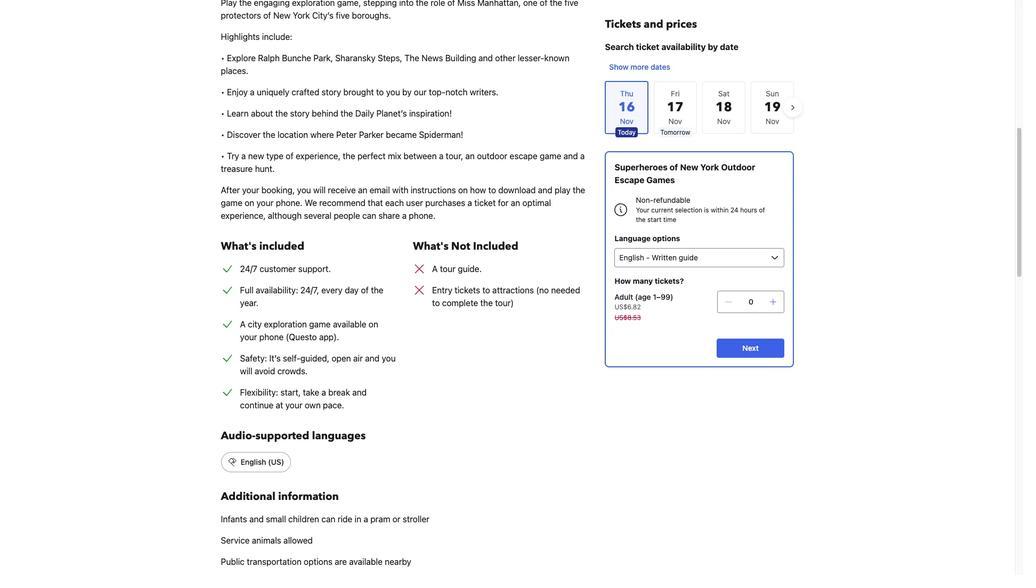 Task type: locate. For each thing, give the bounding box(es) containing it.
your down booking,
[[257, 198, 274, 208]]

17
[[667, 99, 684, 116]]

2 horizontal spatial an
[[511, 198, 520, 208]]

guided,
[[301, 354, 330, 364]]

1 what's from the left
[[221, 239, 257, 254]]

1 vertical spatial game
[[221, 198, 243, 208]]

availability
[[662, 42, 706, 52]]

0 vertical spatial an
[[466, 151, 475, 161]]

an right the for
[[511, 198, 520, 208]]

0 vertical spatial five
[[565, 0, 579, 7]]

we
[[305, 198, 317, 208]]

attractions
[[493, 286, 534, 295]]

information
[[278, 490, 339, 504]]

1 vertical spatial on
[[245, 198, 254, 208]]

and right air
[[365, 354, 380, 364]]

you up planet's
[[386, 87, 400, 97]]

included
[[259, 239, 304, 254]]

0 vertical spatial on
[[458, 186, 468, 195]]

nov down 19 at the top of the page
[[766, 117, 780, 126]]

phone
[[259, 333, 284, 342]]

within
[[711, 206, 729, 214]]

exploration up city's
[[292, 0, 335, 7]]

options left are
[[304, 558, 333, 567]]

0 vertical spatial a
[[432, 264, 438, 274]]

you up we
[[297, 186, 311, 195]]

superheroes
[[615, 163, 668, 172]]

2 what's from the left
[[413, 239, 449, 254]]

1 vertical spatial story
[[290, 109, 310, 118]]

1 vertical spatial five
[[336, 11, 350, 20]]

new inside superheroes of new york outdoor escape games
[[680, 163, 699, 172]]

2 vertical spatial on
[[369, 320, 378, 329]]

2 horizontal spatial nov
[[766, 117, 780, 126]]

0 horizontal spatial nov
[[669, 117, 682, 126]]

a left the tour
[[432, 264, 438, 274]]

type
[[266, 151, 284, 161]]

will
[[313, 186, 326, 195], [240, 367, 253, 376]]

phone. down the user
[[409, 211, 436, 221]]

1 vertical spatial a
[[240, 320, 246, 329]]

0 vertical spatial available
[[333, 320, 367, 329]]

game inside the '• try a new type of experience, the perfect mix between a tour, an outdoor escape game and a treasure hunt.'
[[540, 151, 562, 161]]

nov inside fri 17 nov tomorrow
[[669, 117, 682, 126]]

on inside a city exploration game available on your phone (questo app).
[[369, 320, 378, 329]]

region containing 17
[[597, 77, 803, 139]]

enjoy
[[227, 87, 248, 97]]

infants
[[221, 515, 247, 525]]

your down city
[[240, 333, 257, 342]]

what's not included
[[413, 239, 519, 254]]

to right how on the top
[[489, 186, 496, 195]]

complete
[[442, 299, 478, 308]]

the left tour)
[[481, 299, 493, 308]]

1 horizontal spatial by
[[708, 42, 718, 52]]

the inside non-refundable your current selection is within 24 hours of the start time
[[636, 216, 646, 224]]

air
[[353, 354, 363, 364]]

tomorrow
[[661, 128, 691, 136]]

start,
[[281, 388, 301, 398]]

0 horizontal spatial will
[[240, 367, 253, 376]]

language options
[[615, 234, 680, 243]]

known
[[545, 53, 570, 63]]

3 nov from the left
[[766, 117, 780, 126]]

1 vertical spatial will
[[240, 367, 253, 376]]

1 horizontal spatial game
[[309, 320, 331, 329]]

games
[[647, 175, 675, 185]]

what's up the 24/7
[[221, 239, 257, 254]]

0 vertical spatial will
[[313, 186, 326, 195]]

phone. up although
[[276, 198, 303, 208]]

and inside flexibility: start, take a break and continue at your own pace.
[[352, 388, 367, 398]]

1 vertical spatial ticket
[[475, 198, 496, 208]]

experience, down after
[[221, 211, 266, 221]]

avoid
[[255, 367, 275, 376]]

an left email
[[358, 186, 367, 195]]

new down the engaging at the top left of the page
[[273, 11, 291, 20]]

between
[[404, 151, 437, 161]]

available inside a city exploration game available on your phone (questo app).
[[333, 320, 367, 329]]

of right day
[[361, 286, 369, 295]]

0 horizontal spatial new
[[273, 11, 291, 20]]

0 vertical spatial game
[[540, 151, 562, 161]]

0 vertical spatial by
[[708, 42, 718, 52]]

nov
[[669, 117, 682, 126], [717, 117, 731, 126], [766, 117, 780, 126]]

customer
[[260, 264, 296, 274]]

receive
[[328, 186, 356, 195]]

0 horizontal spatial york
[[293, 11, 310, 20]]

and right break
[[352, 388, 367, 398]]

4 • from the top
[[221, 130, 225, 140]]

york left outdoor
[[701, 163, 719, 172]]

1–99)
[[653, 293, 674, 302]]

of right one
[[540, 0, 548, 7]]

• learn about the story behind the daily planet's inspiration!
[[221, 109, 452, 118]]

you right air
[[382, 354, 396, 364]]

game up app).
[[309, 320, 331, 329]]

spiderman!
[[419, 130, 463, 140]]

1 vertical spatial available
[[349, 558, 383, 567]]

uniquely
[[257, 87, 289, 97]]

of right type
[[286, 151, 294, 161]]

engaging
[[254, 0, 290, 7]]

3 • from the top
[[221, 109, 225, 118]]

safety: it's self-guided, open air and you will avoid crowds.
[[240, 354, 396, 376]]

how
[[615, 277, 631, 286]]

the right about
[[275, 109, 288, 118]]

available for are
[[349, 558, 383, 567]]

play
[[221, 0, 237, 7]]

city
[[248, 320, 262, 329]]

experience, down where
[[296, 151, 341, 161]]

• inside • explore ralph bunche park, sharansky steps, the news building and other lesser-known places.
[[221, 53, 225, 63]]

york inside "play the engaging exploration game, stepping into the role of miss manhattan, one of the five protectors of new york city's five boroughs."
[[293, 11, 310, 20]]

will down the safety:
[[240, 367, 253, 376]]

transportation
[[247, 558, 302, 567]]

audio-supported languages
[[221, 429, 366, 444]]

the down 'your'
[[636, 216, 646, 224]]

nov for 18
[[717, 117, 731, 126]]

0 vertical spatial options
[[653, 234, 680, 243]]

or
[[393, 515, 401, 525]]

and left other
[[479, 53, 493, 63]]

0 vertical spatial can
[[362, 211, 376, 221]]

0 horizontal spatial what's
[[221, 239, 257, 254]]

by left the our
[[402, 87, 412, 97]]

and inside after your booking, you will receive an email with instructions on how to download and play the game on your phone. we recommend that each user purchases a ticket for an optimal experience, although several people can share a phone.
[[538, 186, 553, 195]]

what's up the tour
[[413, 239, 449, 254]]

• try a new type of experience, the perfect mix between a tour, an outdoor escape game and a treasure hunt.
[[221, 151, 585, 174]]

show more dates button
[[605, 58, 675, 77]]

game inside after your booking, you will receive an email with instructions on how to download and play the game on your phone. we recommend that each user purchases a ticket for an optimal experience, although several people can share a phone.
[[221, 198, 243, 208]]

a inside a city exploration game available on your phone (questo app).
[[240, 320, 246, 329]]

five down game,
[[336, 11, 350, 20]]

ticket up show more dates
[[636, 42, 660, 52]]

1 vertical spatial options
[[304, 558, 333, 567]]

1 vertical spatial new
[[680, 163, 699, 172]]

5 • from the top
[[221, 151, 225, 161]]

• for • learn about the story behind the daily planet's inspiration!
[[221, 109, 225, 118]]

an right tour, at the top of page
[[466, 151, 475, 161]]

the right play
[[573, 186, 585, 195]]

nov up tomorrow
[[669, 117, 682, 126]]

game down after
[[221, 198, 243, 208]]

lesser-
[[518, 53, 545, 63]]

and up optimal
[[538, 186, 553, 195]]

exploration up phone at the bottom left of the page
[[264, 320, 307, 329]]

game right escape
[[540, 151, 562, 161]]

the up protectors
[[239, 0, 252, 7]]

0 vertical spatial ticket
[[636, 42, 660, 52]]

ticket down how on the top
[[475, 198, 496, 208]]

where
[[310, 130, 334, 140]]

1 horizontal spatial what's
[[413, 239, 449, 254]]

2 • from the top
[[221, 87, 225, 97]]

• for • explore ralph bunche park, sharansky steps, the news building and other lesser-known places.
[[221, 53, 225, 63]]

0 vertical spatial new
[[273, 11, 291, 20]]

1 horizontal spatial experience,
[[296, 151, 341, 161]]

about
[[251, 109, 273, 118]]

supported
[[256, 429, 309, 444]]

location
[[278, 130, 308, 140]]

0 vertical spatial experience,
[[296, 151, 341, 161]]

2 horizontal spatial game
[[540, 151, 562, 161]]

0 horizontal spatial game
[[221, 198, 243, 208]]

a
[[432, 264, 438, 274], [240, 320, 246, 329]]

2 vertical spatial you
[[382, 354, 396, 364]]

year.
[[240, 299, 259, 308]]

2 nov from the left
[[717, 117, 731, 126]]

nov down 18 at the right top of page
[[717, 117, 731, 126]]

1 horizontal spatial nov
[[717, 117, 731, 126]]

are
[[335, 558, 347, 567]]

can down that
[[362, 211, 376, 221]]

continue
[[240, 401, 274, 410]]

1 vertical spatial phone.
[[409, 211, 436, 221]]

date
[[720, 42, 739, 52]]

support.
[[298, 264, 331, 274]]

1 horizontal spatial on
[[369, 320, 378, 329]]

what's included
[[221, 239, 304, 254]]

2 vertical spatial game
[[309, 320, 331, 329]]

pace.
[[323, 401, 344, 410]]

by
[[708, 42, 718, 52], [402, 87, 412, 97]]

1 horizontal spatial new
[[680, 163, 699, 172]]

can left ride
[[322, 515, 336, 525]]

• enjoy a uniquely crafted story brought to you by our top-notch writers.
[[221, 87, 499, 97]]

0 horizontal spatial story
[[290, 109, 310, 118]]

• left enjoy
[[221, 87, 225, 97]]

options down time
[[653, 234, 680, 243]]

1 horizontal spatial york
[[701, 163, 719, 172]]

crafted
[[292, 87, 319, 97]]

a
[[250, 87, 255, 97], [241, 151, 246, 161], [439, 151, 444, 161], [580, 151, 585, 161], [468, 198, 472, 208], [402, 211, 407, 221], [322, 388, 326, 398], [364, 515, 368, 525]]

• left try
[[221, 151, 225, 161]]

the down peter
[[343, 151, 355, 161]]

1 nov from the left
[[669, 117, 682, 126]]

0 vertical spatial phone.
[[276, 198, 303, 208]]

the inside the '• try a new type of experience, the perfect mix between a tour, an outdoor escape game and a treasure hunt.'
[[343, 151, 355, 161]]

1 vertical spatial can
[[322, 515, 336, 525]]

• left learn
[[221, 109, 225, 118]]

your down start, at the bottom left
[[286, 401, 303, 410]]

story down crafted
[[290, 109, 310, 118]]

public
[[221, 558, 245, 567]]

dates
[[651, 62, 671, 71]]

the right day
[[371, 286, 384, 295]]

0 horizontal spatial experience,
[[221, 211, 266, 221]]

peter
[[336, 130, 357, 140]]

entry
[[432, 286, 453, 295]]

story
[[322, 87, 341, 97], [290, 109, 310, 118]]

of up games
[[670, 163, 678, 172]]

us$6.82
[[615, 303, 641, 311]]

1 vertical spatial an
[[358, 186, 367, 195]]

prices
[[666, 17, 697, 31]]

• up places.
[[221, 53, 225, 63]]

of inside the '• try a new type of experience, the perfect mix between a tour, an outdoor escape game and a treasure hunt.'
[[286, 151, 294, 161]]

0 horizontal spatial ticket
[[475, 198, 496, 208]]

at
[[276, 401, 283, 410]]

english
[[241, 458, 266, 467]]

1 vertical spatial exploration
[[264, 320, 307, 329]]

to right brought
[[376, 87, 384, 97]]

available right are
[[349, 558, 383, 567]]

game,
[[337, 0, 361, 7]]

1 horizontal spatial an
[[466, 151, 475, 161]]

• left discover
[[221, 130, 225, 140]]

allowed
[[284, 536, 313, 546]]

exploration inside a city exploration game available on your phone (questo app).
[[264, 320, 307, 329]]

2 horizontal spatial on
[[458, 186, 468, 195]]

will up we
[[313, 186, 326, 195]]

(no
[[536, 286, 549, 295]]

• for • discover the location where peter parker became spiderman!
[[221, 130, 225, 140]]

and up play
[[564, 151, 578, 161]]

0 horizontal spatial a
[[240, 320, 246, 329]]

0 horizontal spatial five
[[336, 11, 350, 20]]

1 vertical spatial experience,
[[221, 211, 266, 221]]

by left date
[[708, 42, 718, 52]]

• for • try a new type of experience, the perfect mix between a tour, an outdoor escape game and a treasure hunt.
[[221, 151, 225, 161]]

nov inside "sat 18 nov"
[[717, 117, 731, 126]]

1 horizontal spatial can
[[362, 211, 376, 221]]

available up app).
[[333, 320, 367, 329]]

new up refundable
[[680, 163, 699, 172]]

1 • from the top
[[221, 53, 225, 63]]

a inside flexibility: start, take a break and continue at your own pace.
[[322, 388, 326, 398]]

region
[[597, 77, 803, 139]]

1 horizontal spatial will
[[313, 186, 326, 195]]

of right hours
[[759, 206, 765, 214]]

a left city
[[240, 320, 246, 329]]

the right one
[[550, 0, 563, 7]]

0 vertical spatial york
[[293, 11, 310, 20]]

• inside the '• try a new type of experience, the perfect mix between a tour, an outdoor escape game and a treasure hunt.'
[[221, 151, 225, 161]]

1 vertical spatial you
[[297, 186, 311, 195]]

you
[[386, 87, 400, 97], [297, 186, 311, 195], [382, 354, 396, 364]]

five right one
[[565, 0, 579, 7]]

and inside the '• try a new type of experience, the perfect mix between a tour, an outdoor escape game and a treasure hunt.'
[[564, 151, 578, 161]]

tour,
[[446, 151, 463, 161]]

story up • learn about the story behind the daily planet's inspiration!
[[322, 87, 341, 97]]

nov inside sun 19 nov
[[766, 117, 780, 126]]

0 horizontal spatial by
[[402, 87, 412, 97]]

1 vertical spatial york
[[701, 163, 719, 172]]

0 vertical spatial exploration
[[292, 0, 335, 7]]

entry tickets to attractions (no needed to complete the tour)
[[432, 286, 580, 308]]

self-
[[283, 354, 301, 364]]

what's for what's included
[[221, 239, 257, 254]]

the up type
[[263, 130, 275, 140]]

public transportation options are available nearby
[[221, 558, 411, 567]]

york left city's
[[293, 11, 310, 20]]

1 horizontal spatial a
[[432, 264, 438, 274]]

0 vertical spatial story
[[322, 87, 341, 97]]

availability:
[[256, 286, 298, 295]]

an
[[466, 151, 475, 161], [358, 186, 367, 195], [511, 198, 520, 208]]

show more dates
[[610, 62, 671, 71]]

exploration inside "play the engaging exploration game, stepping into the role of miss manhattan, one of the five protectors of new york city's five boroughs."
[[292, 0, 335, 7]]

to down entry
[[432, 299, 440, 308]]

1 vertical spatial by
[[402, 87, 412, 97]]



Task type: describe. For each thing, give the bounding box(es) containing it.
to right tickets
[[483, 286, 490, 295]]

you inside safety: it's self-guided, open air and you will avoid crowds.
[[382, 354, 396, 364]]

0 horizontal spatial phone.
[[276, 198, 303, 208]]

experience, inside after your booking, you will receive an email with instructions on how to download and play the game on your phone. we recommend that each user purchases a ticket for an optimal experience, although several people can share a phone.
[[221, 211, 266, 221]]

(age
[[635, 293, 651, 302]]

your right after
[[242, 186, 259, 195]]

will inside safety: it's self-guided, open air and you will avoid crowds.
[[240, 367, 253, 376]]

sat
[[719, 89, 730, 98]]

time
[[664, 216, 677, 224]]

0 horizontal spatial an
[[358, 186, 367, 195]]

and left small
[[249, 515, 264, 525]]

several
[[304, 211, 332, 221]]

of inside full availability: 24/7, every day of the year.
[[361, 286, 369, 295]]

included
[[473, 239, 519, 254]]

open
[[332, 354, 351, 364]]

of down the engaging at the top left of the page
[[263, 11, 271, 20]]

bunche
[[282, 53, 311, 63]]

current
[[652, 206, 673, 214]]

sun 19 nov
[[765, 89, 781, 126]]

the inside after your booking, you will receive an email with instructions on how to download and play the game on your phone. we recommend that each user purchases a ticket for an optimal experience, although several people can share a phone.
[[573, 186, 585, 195]]

of inside non-refundable your current selection is within 24 hours of the start time
[[759, 206, 765, 214]]

manhattan,
[[478, 0, 521, 7]]

small
[[266, 515, 286, 525]]

19
[[765, 99, 781, 116]]

own
[[305, 401, 321, 410]]

break
[[328, 388, 350, 398]]

is
[[704, 206, 709, 214]]

0 vertical spatial you
[[386, 87, 400, 97]]

a for a tour guide.
[[432, 264, 438, 274]]

stroller
[[403, 515, 430, 525]]

hunt.
[[255, 164, 275, 174]]

the left 'daily'
[[341, 109, 353, 118]]

2 vertical spatial an
[[511, 198, 520, 208]]

non-
[[636, 196, 654, 205]]

refundable
[[654, 196, 691, 205]]

pram
[[371, 515, 390, 525]]

user
[[406, 198, 423, 208]]

0 horizontal spatial options
[[304, 558, 333, 567]]

into
[[399, 0, 414, 7]]

booking,
[[262, 186, 295, 195]]

flexibility:
[[240, 388, 278, 398]]

• explore ralph bunche park, sharansky steps, the news building and other lesser-known places.
[[221, 53, 570, 76]]

day
[[345, 286, 359, 295]]

sharansky
[[335, 53, 376, 63]]

email
[[370, 186, 390, 195]]

you inside after your booking, you will receive an email with instructions on how to download and play the game on your phone. we recommend that each user purchases a ticket for an optimal experience, although several people can share a phone.
[[297, 186, 311, 195]]

and left prices
[[644, 17, 664, 31]]

recommend
[[319, 198, 366, 208]]

app).
[[319, 333, 339, 342]]

needed
[[551, 286, 580, 295]]

children
[[288, 515, 319, 525]]

in
[[355, 515, 362, 525]]

can inside after your booking, you will receive an email with instructions on how to download and play the game on your phone. we recommend that each user purchases a ticket for an optimal experience, although several people can share a phone.
[[362, 211, 376, 221]]

0 horizontal spatial on
[[245, 198, 254, 208]]

english (us)
[[241, 458, 284, 467]]

the right into at left top
[[416, 0, 429, 7]]

1 horizontal spatial story
[[322, 87, 341, 97]]

new inside "play the engaging exploration game, stepping into the role of miss manhattan, one of the five protectors of new york city's five boroughs."
[[273, 11, 291, 20]]

the inside full availability: 24/7, every day of the year.
[[371, 286, 384, 295]]

available for game
[[333, 320, 367, 329]]

start
[[648, 216, 662, 224]]

1 horizontal spatial ticket
[[636, 42, 660, 52]]

building
[[445, 53, 476, 63]]

experience, inside the '• try a new type of experience, the perfect mix between a tour, an outdoor escape game and a treasure hunt.'
[[296, 151, 341, 161]]

more
[[631, 62, 649, 71]]

and inside safety: it's self-guided, open air and you will avoid crowds.
[[365, 354, 380, 364]]

explore
[[227, 53, 256, 63]]

highlights include:
[[221, 32, 292, 42]]

• discover the location where peter parker became spiderman!
[[221, 130, 463, 140]]

how many tickets?
[[615, 277, 684, 286]]

places.
[[221, 66, 249, 76]]

play the engaging exploration game, stepping into the role of miss manhattan, one of the five protectors of new york city's five boroughs.
[[221, 0, 579, 20]]

safety:
[[240, 354, 267, 364]]

ticket inside after your booking, you will receive an email with instructions on how to download and play the game on your phone. we recommend that each user purchases a ticket for an optimal experience, although several people can share a phone.
[[475, 198, 496, 208]]

of right role
[[448, 0, 455, 7]]

will inside after your booking, you will receive an email with instructions on how to download and play the game on your phone. we recommend that each user purchases a ticket for an optimal experience, although several people can share a phone.
[[313, 186, 326, 195]]

guide.
[[458, 264, 482, 274]]

service
[[221, 536, 250, 546]]

and inside • explore ralph bunche park, sharansky steps, the news building and other lesser-known places.
[[479, 53, 493, 63]]

crowds.
[[278, 367, 308, 376]]

not
[[451, 239, 471, 254]]

• for • enjoy a uniquely crafted story brought to you by our top-notch writers.
[[221, 87, 225, 97]]

to inside after your booking, you will receive an email with instructions on how to download and play the game on your phone. we recommend that each user purchases a ticket for an optimal experience, although several people can share a phone.
[[489, 186, 496, 195]]

one
[[523, 0, 538, 7]]

protectors
[[221, 11, 261, 20]]

hours
[[741, 206, 758, 214]]

1 horizontal spatial phone.
[[409, 211, 436, 221]]

boroughs.
[[352, 11, 391, 20]]

outdoor
[[477, 151, 508, 161]]

your inside a city exploration game available on your phone (questo app).
[[240, 333, 257, 342]]

that
[[368, 198, 383, 208]]

service animals allowed
[[221, 536, 313, 546]]

sat 18 nov
[[716, 89, 732, 126]]

new
[[248, 151, 264, 161]]

tour)
[[495, 299, 514, 308]]

york inside superheroes of new york outdoor escape games
[[701, 163, 719, 172]]

what's for what's not included
[[413, 239, 449, 254]]

tickets and prices
[[605, 17, 697, 31]]

for
[[498, 198, 509, 208]]

brought
[[344, 87, 374, 97]]

adult (age 1–99) us$6.82
[[615, 293, 674, 311]]

it's
[[269, 354, 281, 364]]

news
[[422, 53, 443, 63]]

outdoor
[[721, 163, 756, 172]]

although
[[268, 211, 302, 221]]

1 horizontal spatial five
[[565, 0, 579, 7]]

parker
[[359, 130, 384, 140]]

0 horizontal spatial can
[[322, 515, 336, 525]]

escape
[[510, 151, 538, 161]]

nov for 17
[[669, 117, 682, 126]]

an inside the '• try a new type of experience, the perfect mix between a tour, an outdoor escape game and a treasure hunt.'
[[466, 151, 475, 161]]

your
[[636, 206, 650, 214]]

of inside superheroes of new york outdoor escape games
[[670, 163, 678, 172]]

the inside 'entry tickets to attractions (no needed to complete the tour)'
[[481, 299, 493, 308]]

audio-
[[221, 429, 256, 444]]

how
[[470, 186, 486, 195]]

role
[[431, 0, 445, 7]]

24/7 customer support.
[[240, 264, 331, 274]]

0
[[749, 297, 754, 307]]

search ticket availability by date
[[605, 42, 739, 52]]

the
[[405, 53, 419, 63]]

nov for 19
[[766, 117, 780, 126]]

perfect
[[358, 151, 386, 161]]

your inside flexibility: start, take a break and continue at your own pace.
[[286, 401, 303, 410]]

a for a city exploration game available on your phone (questo app).
[[240, 320, 246, 329]]

1 horizontal spatial options
[[653, 234, 680, 243]]

languages
[[312, 429, 366, 444]]

game inside a city exploration game available on your phone (questo app).
[[309, 320, 331, 329]]



Task type: vqa. For each thing, say whether or not it's contained in the screenshot.
Tour
yes



